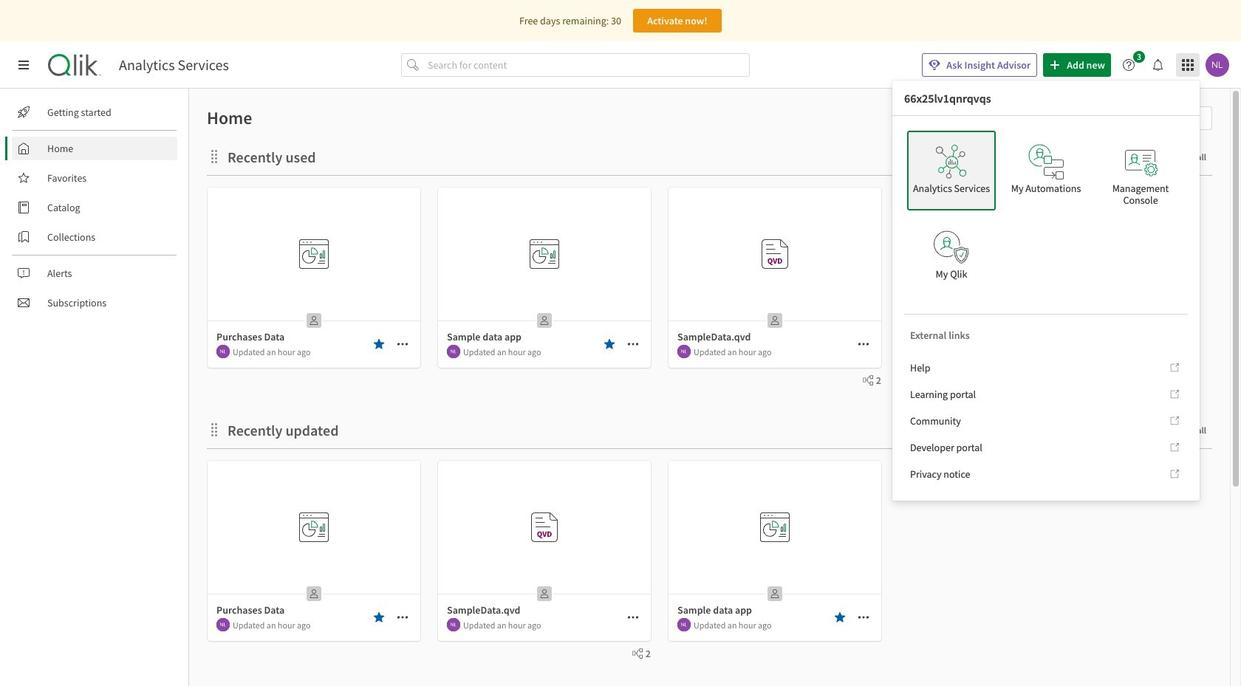 Task type: vqa. For each thing, say whether or not it's contained in the screenshot.
fifth menu item from the top
no



Task type: describe. For each thing, give the bounding box(es) containing it.
2 remove from favorites image from the left
[[604, 338, 616, 350]]

1 remove from favorites image from the left
[[373, 612, 385, 624]]

0 vertical spatial noah lott image
[[217, 345, 230, 358]]

close sidebar menu image
[[18, 59, 30, 71]]

0 vertical spatial move collection image
[[207, 149, 222, 164]]

my qlik image
[[934, 230, 970, 265]]

my automations image
[[1029, 144, 1064, 180]]

navigation pane element
[[0, 95, 188, 321]]



Task type: locate. For each thing, give the bounding box(es) containing it.
1 horizontal spatial noah lott image
[[678, 619, 691, 632]]

1 vertical spatial move collection image
[[207, 422, 222, 437]]

analytics services image
[[934, 144, 970, 180]]

1 vertical spatial noah lott image
[[678, 619, 691, 632]]

0 horizontal spatial remove from favorites image
[[373, 612, 385, 624]]

remove from favorites image
[[373, 338, 385, 350], [604, 338, 616, 350]]

1 horizontal spatial remove from favorites image
[[834, 612, 846, 624]]

2 remove from favorites image from the left
[[834, 612, 846, 624]]

main content
[[183, 89, 1242, 687]]

1 horizontal spatial remove from favorites image
[[604, 338, 616, 350]]

0 horizontal spatial remove from favorites image
[[373, 338, 385, 350]]

remove from favorites image
[[373, 612, 385, 624], [834, 612, 846, 624]]

1 remove from favorites image from the left
[[373, 338, 385, 350]]

noah lott element
[[217, 345, 230, 358], [447, 345, 460, 358], [678, 345, 691, 358], [217, 619, 230, 632], [447, 619, 460, 632], [678, 619, 691, 632]]

0 horizontal spatial noah lott image
[[217, 345, 230, 358]]

noah lott image
[[447, 345, 460, 358], [678, 345, 691, 358], [217, 619, 230, 632], [447, 619, 460, 632]]

move collection image
[[207, 149, 222, 164], [207, 422, 222, 437]]

noah lott image
[[217, 345, 230, 358], [678, 619, 691, 632]]

management console image
[[1123, 144, 1159, 180]]

analytics services element
[[119, 56, 229, 74]]



